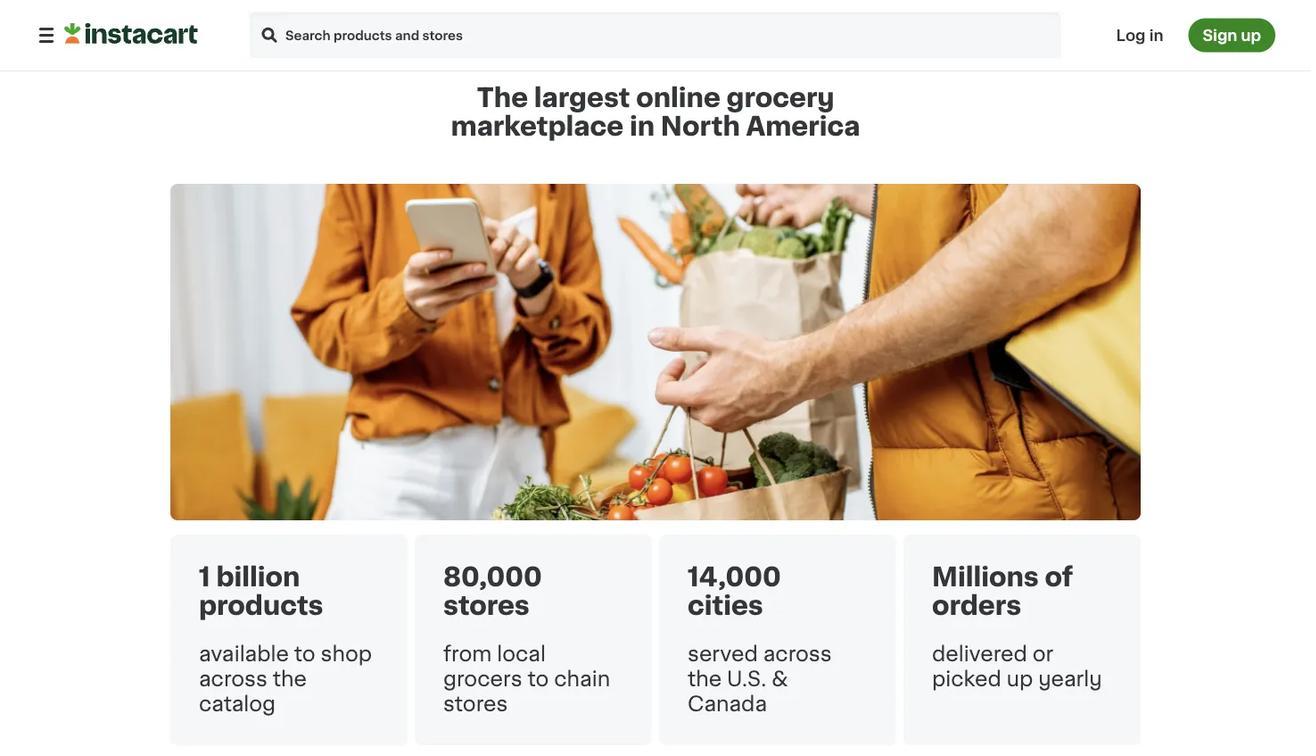 Task type: vqa. For each thing, say whether or not it's contained in the screenshot.
in within the 'button'
yes



Task type: describe. For each thing, give the bounding box(es) containing it.
chain
[[554, 669, 611, 689]]

in inside button
[[1150, 28, 1164, 43]]

the
[[477, 85, 528, 111]]

stores inside from local grocers to chain stores
[[444, 694, 508, 714]]

1
[[199, 564, 210, 590]]

of
[[1045, 564, 1074, 590]]

available
[[199, 644, 289, 664]]

marketplace
[[451, 114, 624, 139]]

the inside served across the u.s. & canada
[[688, 669, 722, 689]]

grocers
[[444, 669, 523, 689]]

america
[[747, 114, 861, 139]]

millions
[[933, 564, 1039, 590]]

across inside served across the u.s. & canada
[[764, 644, 832, 664]]

sign
[[1203, 28, 1238, 43]]

log in
[[1117, 28, 1164, 43]]

log in button
[[1112, 18, 1170, 52]]

cities
[[688, 593, 764, 618]]

from
[[444, 644, 492, 664]]

shop
[[321, 644, 372, 664]]

available to shop across the catalog
[[199, 644, 372, 714]]

1 billion products
[[199, 564, 324, 618]]

north
[[661, 114, 741, 139]]

the inside available to shop across the catalog
[[273, 669, 307, 689]]

80,000
[[444, 564, 543, 590]]

picked
[[933, 669, 1002, 689]]

products
[[199, 593, 324, 618]]

delivered
[[933, 644, 1028, 664]]

yearly
[[1039, 669, 1103, 689]]

&
[[772, 669, 789, 689]]

80,000 stores
[[444, 564, 543, 618]]

u.s.
[[727, 669, 767, 689]]

local
[[497, 644, 546, 664]]

14,000 cities
[[688, 564, 782, 618]]

Search field
[[248, 10, 1063, 60]]

or
[[1033, 644, 1054, 664]]



Task type: locate. For each thing, give the bounding box(es) containing it.
0 vertical spatial in
[[1150, 28, 1164, 43]]

stores down 80,000
[[444, 593, 530, 618]]

2 stores from the top
[[444, 694, 508, 714]]

1 stores from the top
[[444, 593, 530, 618]]

1 vertical spatial in
[[630, 114, 655, 139]]

catalog
[[199, 694, 276, 714]]

the down served
[[688, 669, 722, 689]]

1 horizontal spatial the
[[688, 669, 722, 689]]

to inside available to shop across the catalog
[[294, 644, 316, 664]]

1 vertical spatial stores
[[444, 694, 508, 714]]

to down local
[[528, 669, 549, 689]]

up right sign
[[1242, 28, 1262, 43]]

grocery
[[727, 85, 835, 111]]

0 horizontal spatial in
[[630, 114, 655, 139]]

1 horizontal spatial up
[[1242, 28, 1262, 43]]

0 vertical spatial to
[[294, 644, 316, 664]]

1 the from the left
[[273, 669, 307, 689]]

the down available
[[273, 669, 307, 689]]

across up &
[[764, 644, 832, 664]]

billion
[[216, 564, 300, 590]]

0 horizontal spatial to
[[294, 644, 316, 664]]

1 horizontal spatial to
[[528, 669, 549, 689]]

0 vertical spatial stores
[[444, 593, 530, 618]]

across
[[764, 644, 832, 664], [199, 669, 268, 689]]

across inside available to shop across the catalog
[[199, 669, 268, 689]]

0 vertical spatial across
[[764, 644, 832, 664]]

sign up button
[[1189, 18, 1276, 52]]

1 vertical spatial to
[[528, 669, 549, 689]]

in inside the largest online grocery marketplace in north america
[[630, 114, 655, 139]]

served
[[688, 644, 759, 664]]

to inside from local grocers to chain stores
[[528, 669, 549, 689]]

the largest online grocery marketplace in north america
[[451, 85, 861, 139]]

online
[[637, 85, 721, 111]]

instacart home image
[[64, 23, 198, 44]]

in right log
[[1150, 28, 1164, 43]]

from local grocers to chain stores
[[444, 644, 611, 714]]

largest
[[534, 85, 630, 111]]

14,000
[[688, 564, 782, 590]]

to left shop
[[294, 644, 316, 664]]

0 horizontal spatial up
[[1007, 669, 1034, 689]]

orders
[[933, 593, 1022, 618]]

served across the u.s. & canada
[[688, 644, 832, 714]]

1 vertical spatial up
[[1007, 669, 1034, 689]]

0 horizontal spatial the
[[273, 669, 307, 689]]

canada
[[688, 694, 768, 714]]

in down online
[[630, 114, 655, 139]]

stores down grocers in the left of the page
[[444, 694, 508, 714]]

delivered or picked up yearly
[[933, 644, 1103, 689]]

stores
[[444, 593, 530, 618], [444, 694, 508, 714]]

across up "catalog"
[[199, 669, 268, 689]]

millions of orders
[[933, 564, 1074, 618]]

to
[[294, 644, 316, 664], [528, 669, 549, 689]]

sign up
[[1203, 28, 1262, 43]]

0 horizontal spatial across
[[199, 669, 268, 689]]

the
[[273, 669, 307, 689], [688, 669, 722, 689]]

up
[[1242, 28, 1262, 43], [1007, 669, 1034, 689]]

up inside button
[[1242, 28, 1262, 43]]

up inside delivered or picked up yearly
[[1007, 669, 1034, 689]]

1 horizontal spatial across
[[764, 644, 832, 664]]

1 horizontal spatial in
[[1150, 28, 1164, 43]]

open main menu image
[[36, 25, 57, 46]]

None search field
[[248, 10, 1063, 60]]

0 vertical spatial up
[[1242, 28, 1262, 43]]

stores inside the 80,000 stores
[[444, 593, 530, 618]]

2 the from the left
[[688, 669, 722, 689]]

1 vertical spatial across
[[199, 669, 268, 689]]

in
[[1150, 28, 1164, 43], [630, 114, 655, 139]]

up down or
[[1007, 669, 1034, 689]]

log
[[1117, 28, 1146, 43]]



